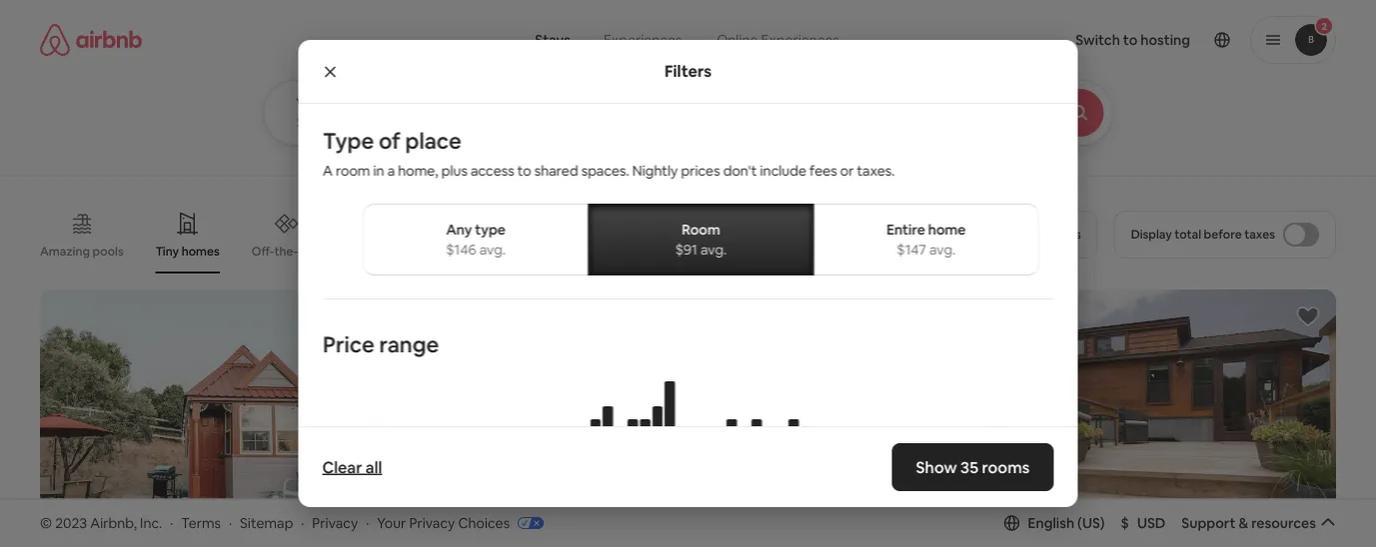 Task type: locate. For each thing, give the bounding box(es) containing it.
support & resources
[[1182, 515, 1317, 533]]

include
[[760, 162, 806, 180]]

1 horizontal spatial avg.
[[700, 241, 727, 259]]

3 avg. from the left
[[929, 241, 956, 259]]

· left privacy link
[[301, 515, 304, 533]]

rooms
[[982, 457, 1030, 478]]

experiences button
[[587, 20, 699, 60]]

display total before taxes button
[[1115, 211, 1337, 259]]

support & resources button
[[1182, 515, 1337, 533]]

amazing left views
[[617, 244, 667, 259]]

privacy down 'clear'
[[312, 515, 358, 533]]

airbnb,
[[90, 515, 137, 533]]

tab list
[[362, 204, 1039, 276]]

any
[[446, 221, 472, 239]]

35
[[961, 457, 979, 478]]

access
[[470, 162, 514, 180]]

1 horizontal spatial privacy
[[409, 515, 455, 533]]

show map
[[642, 427, 711, 445]]

$ usd
[[1121, 515, 1166, 533]]

homes
[[182, 244, 220, 259]]

‎$146
[[446, 241, 476, 259]]

0 horizontal spatial experiences
[[604, 31, 682, 49]]

price
[[322, 330, 374, 359]]

1 experiences from the left
[[604, 31, 682, 49]]

mansions
[[735, 244, 788, 259]]

avg. inside entire home ‎$147 avg.
[[929, 241, 956, 259]]

grid
[[298, 244, 321, 259]]

None search field
[[263, 0, 1168, 146]]

range
[[379, 330, 439, 359]]

arctic
[[451, 244, 486, 259]]

privacy right your
[[409, 515, 455, 533]]

stays tab panel
[[263, 80, 1168, 146]]

2 horizontal spatial avg.
[[929, 241, 956, 259]]

show for show map
[[642, 427, 678, 445]]

1 vertical spatial show
[[916, 457, 958, 478]]

· left your
[[366, 515, 369, 533]]

show 35 rooms link
[[892, 444, 1054, 492]]

online
[[717, 31, 758, 49]]

0 horizontal spatial show
[[642, 427, 678, 445]]

show inside "link"
[[916, 457, 958, 478]]

amazing for amazing views
[[617, 244, 667, 259]]

© 2023 airbnb, inc. ·
[[40, 515, 173, 533]]

home,
[[398, 162, 438, 180]]

Where field
[[296, 113, 558, 131]]

tab list containing any type ‎$146 avg.
[[362, 204, 1039, 276]]

4 · from the left
[[366, 515, 369, 533]]

english
[[1028, 515, 1075, 533]]

resources
[[1252, 515, 1317, 533]]

amazing pools
[[40, 244, 124, 259]]

plus
[[441, 162, 467, 180]]

privacy inside your privacy choices link
[[409, 515, 455, 533]]

1 avg. from the left
[[479, 241, 506, 259]]

0 horizontal spatial avg.
[[479, 241, 506, 259]]

any type ‎$146 avg.
[[446, 221, 506, 259]]

english (us) button
[[1004, 515, 1105, 533]]

clear all button
[[312, 448, 392, 488]]

your privacy choices link
[[377, 515, 544, 534]]

views
[[669, 244, 701, 259]]

avg. inside "any type ‎$146 avg."
[[479, 241, 506, 259]]

experiences right online
[[761, 31, 840, 49]]

avg.
[[479, 241, 506, 259], [700, 241, 727, 259], [929, 241, 956, 259]]

map
[[681, 427, 711, 445]]

spaces.
[[581, 162, 629, 180]]

show inside button
[[642, 427, 678, 445]]

tiny
[[156, 244, 179, 259]]

most stays cost more than $68 per night. image
[[379, 382, 997, 482]]

group
[[40, 196, 994, 274], [40, 290, 346, 548], [370, 290, 676, 548], [700, 290, 1007, 548], [1031, 290, 1337, 548]]

type
[[475, 221, 505, 239]]

filters
[[665, 61, 712, 81]]

avg. for any type ‎$146 avg.
[[479, 241, 506, 259]]

avg. down the type
[[479, 241, 506, 259]]

show
[[642, 427, 678, 445], [916, 457, 958, 478]]

1 horizontal spatial experiences
[[761, 31, 840, 49]]

what can we help you find? tab list
[[519, 20, 699, 60]]

avg. down room at the top of the page
[[700, 241, 727, 259]]

choices
[[458, 515, 510, 533]]

show left 35
[[916, 457, 958, 478]]

avg. down home on the right
[[929, 241, 956, 259]]

amazing views
[[617, 244, 701, 259]]

group containing off-the-grid
[[40, 196, 994, 274]]

off-the-grid
[[252, 244, 321, 259]]

don't
[[723, 162, 757, 180]]

show left map
[[642, 427, 678, 445]]

0 horizontal spatial privacy
[[312, 515, 358, 533]]

online experiences link
[[699, 20, 858, 60]]

display
[[1132, 227, 1173, 242]]

taxes
[[1245, 227, 1276, 242]]

· right inc. at the left of the page
[[170, 515, 173, 533]]

profile element
[[888, 0, 1337, 80]]

all
[[366, 457, 382, 478]]

2 privacy from the left
[[409, 515, 455, 533]]

terms link
[[181, 515, 221, 533]]

amazing left pools
[[40, 244, 90, 259]]

1 horizontal spatial amazing
[[617, 244, 667, 259]]

2 avg. from the left
[[700, 241, 727, 259]]

·
[[170, 515, 173, 533], [229, 515, 232, 533], [301, 515, 304, 533], [366, 515, 369, 533]]

a
[[387, 162, 395, 180]]

experiences
[[604, 31, 682, 49], [761, 31, 840, 49]]

place
[[405, 126, 461, 155]]

1 horizontal spatial show
[[916, 457, 958, 478]]

2023
[[55, 515, 87, 533]]

avg. inside 'room ‎$91 avg.'
[[700, 241, 727, 259]]

0 vertical spatial show
[[642, 427, 678, 445]]

0 horizontal spatial amazing
[[40, 244, 90, 259]]

prices
[[681, 162, 720, 180]]

privacy
[[312, 515, 358, 533], [409, 515, 455, 533]]

entire home ‎$147 avg.
[[887, 221, 966, 259]]

a
[[322, 162, 332, 180]]

amazing
[[617, 244, 667, 259], [40, 244, 90, 259]]

experiences up "filters" at the top of the page
[[604, 31, 682, 49]]

· right terms
[[229, 515, 232, 533]]



Task type: vqa. For each thing, say whether or not it's contained in the screenshot.
the easy
no



Task type: describe. For each thing, give the bounding box(es) containing it.
room
[[682, 221, 720, 239]]

price range
[[322, 330, 439, 359]]

of
[[378, 126, 400, 155]]

2 experiences from the left
[[761, 31, 840, 49]]

1 · from the left
[[170, 515, 173, 533]]

the-
[[274, 244, 298, 259]]

off-
[[252, 244, 274, 259]]

privacy link
[[312, 515, 358, 533]]

clear
[[322, 457, 362, 478]]

entire
[[887, 221, 925, 239]]

amazing for amazing pools
[[40, 244, 90, 259]]

tab list inside filters dialog
[[362, 204, 1039, 276]]

show for show 35 rooms
[[916, 457, 958, 478]]

show 35 rooms
[[916, 457, 1030, 478]]

1 privacy from the left
[[312, 515, 358, 533]]

experiences inside button
[[604, 31, 682, 49]]

3 · from the left
[[301, 515, 304, 533]]

avg. for entire home ‎$147 avg.
[[929, 241, 956, 259]]

before
[[1204, 227, 1242, 242]]

beachfront
[[909, 244, 972, 259]]

&
[[1239, 515, 1249, 533]]

room ‎$91 avg.
[[675, 221, 727, 259]]

stays
[[535, 31, 571, 49]]

nightly
[[632, 162, 678, 180]]

sitemap
[[240, 515, 293, 533]]

(us)
[[1078, 515, 1105, 533]]

©
[[40, 515, 52, 533]]

shared
[[534, 162, 578, 180]]

display total before taxes
[[1132, 227, 1276, 242]]

your privacy choices
[[377, 515, 510, 533]]

pools
[[93, 244, 124, 259]]

2 · from the left
[[229, 515, 232, 533]]

sitemap link
[[240, 515, 293, 533]]

support
[[1182, 515, 1236, 533]]

type
[[322, 126, 374, 155]]

tiny homes
[[156, 244, 220, 259]]

or
[[840, 162, 854, 180]]

in
[[373, 162, 384, 180]]

$
[[1121, 515, 1130, 533]]

terms · sitemap · privacy
[[181, 515, 358, 533]]

type of place a room in a home, plus access to shared spaces. nightly prices don't include fees or taxes.
[[322, 126, 895, 180]]

your
[[377, 515, 406, 533]]

taxes.
[[857, 162, 895, 180]]

english (us)
[[1028, 515, 1105, 533]]

room
[[335, 162, 370, 180]]

online experiences
[[717, 31, 840, 49]]

usd
[[1138, 515, 1166, 533]]

terms
[[181, 515, 221, 533]]

total
[[1175, 227, 1202, 242]]

none search field containing stays
[[263, 0, 1168, 146]]

‎$91
[[675, 241, 697, 259]]

stays button
[[519, 20, 587, 60]]

clear all
[[322, 457, 382, 478]]

show map button
[[622, 412, 755, 460]]

fees
[[809, 162, 837, 180]]

where
[[296, 95, 334, 110]]

inc.
[[140, 515, 162, 533]]

filters dialog
[[298, 40, 1078, 548]]

home
[[928, 221, 966, 239]]

to
[[517, 162, 531, 180]]

barns
[[365, 244, 396, 259]]

add to wishlist: rainbow, california image
[[1297, 305, 1321, 329]]

‎$147
[[897, 241, 926, 259]]



